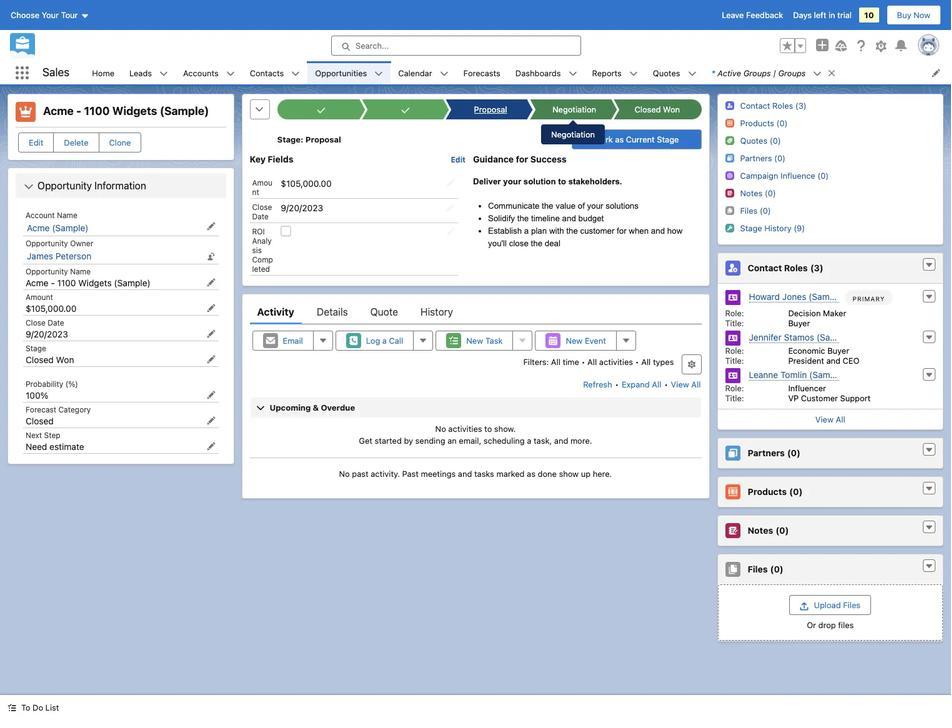 Task type: locate. For each thing, give the bounding box(es) containing it.
view all link down types
[[671, 374, 702, 394]]

0 vertical spatial date
[[252, 212, 269, 221]]

1 horizontal spatial -
[[76, 104, 81, 118]]

1 vertical spatial widgets
[[78, 278, 112, 288]]

customer
[[801, 393, 838, 403]]

new inside new task button
[[467, 336, 483, 346]]

1 vertical spatial acme
[[27, 223, 50, 233]]

opportunity up james
[[26, 239, 68, 248]]

or
[[807, 620, 817, 630]]

title: up leanne tomlin (sample) icon
[[726, 356, 744, 366]]

quotes list item
[[646, 61, 704, 84]]

all right expand
[[652, 379, 662, 389]]

0 horizontal spatial 9/20/2023
[[26, 329, 68, 340]]

success
[[531, 154, 567, 164]]

date down amount
[[48, 318, 64, 328]]

1 vertical spatial a
[[383, 336, 387, 346]]

a left task,
[[527, 436, 532, 446]]

opportunity for opportunity information
[[38, 180, 92, 191]]

0 horizontal spatial won
[[56, 355, 74, 365]]

buyer right economic
[[828, 346, 850, 356]]

1 horizontal spatial $105,000.00
[[281, 178, 332, 189]]

for left when
[[617, 226, 627, 236]]

campaign influence image
[[726, 171, 734, 180]]

edit close date image
[[207, 330, 215, 338]]

closed
[[635, 104, 661, 114], [26, 355, 54, 365], [26, 416, 54, 426]]

9/20/2023 up 'false' 'image'
[[281, 202, 323, 213]]

1 vertical spatial $105,000.00
[[26, 303, 77, 314]]

drop
[[819, 620, 836, 630]]

roles (3)
[[773, 101, 807, 111]]

role: for jennifer
[[726, 346, 744, 356]]

0 vertical spatial a
[[524, 226, 529, 236]]

1 vertical spatial date
[[48, 318, 64, 328]]

calendar link
[[391, 61, 440, 84]]

1 horizontal spatial closed won
[[635, 104, 680, 114]]

• up expand
[[636, 357, 639, 367]]

title: down leanne tomlin (sample) icon
[[726, 393, 744, 403]]

0 vertical spatial $105,000.00
[[281, 178, 332, 189]]

widgets down peterson
[[78, 278, 112, 288]]

1 vertical spatial negotiation
[[551, 129, 595, 139]]

contact roles (3)
[[748, 263, 824, 273]]

-
[[76, 104, 81, 118], [51, 278, 55, 288]]

0 vertical spatial 1100
[[84, 104, 110, 118]]

a right log
[[383, 336, 387, 346]]

contact roles image
[[726, 101, 734, 110]]

text default image inside contacts list item
[[292, 69, 300, 78]]

1 vertical spatial opportunity
[[26, 239, 68, 248]]

home link
[[85, 61, 122, 84]]

0 horizontal spatial date
[[48, 318, 64, 328]]

acme - 1100 widgets (sample) up clone button
[[43, 104, 209, 118]]

acme up amount
[[26, 278, 48, 288]]

3 role: from the top
[[726, 383, 744, 393]]

(0) right notes
[[776, 525, 789, 536]]

partners image
[[726, 154, 734, 162]]

name for account name
[[57, 211, 77, 220]]

name down peterson
[[70, 267, 91, 276]]

role: for leanne
[[726, 383, 744, 393]]

stage inside button
[[657, 134, 679, 144]]

notes (0) link
[[741, 188, 776, 199]]

1 horizontal spatial your
[[587, 201, 604, 211]]

text default image for contacts
[[292, 69, 300, 78]]

1 horizontal spatial no
[[436, 424, 446, 434]]

0 horizontal spatial new
[[467, 336, 483, 346]]

for left success
[[516, 154, 529, 164]]

buy now
[[898, 10, 931, 20]]

2 vertical spatial closed
[[26, 416, 54, 426]]

the up timeline
[[542, 201, 554, 211]]

text default image
[[160, 69, 168, 78], [292, 69, 300, 78], [375, 69, 383, 78], [569, 69, 577, 78], [688, 69, 697, 78], [814, 69, 822, 78], [925, 261, 934, 270], [925, 562, 934, 571]]

contact up howard
[[748, 263, 782, 273]]

0 vertical spatial contact
[[741, 101, 771, 111]]

0 vertical spatial role:
[[726, 308, 744, 318]]

all down vp customer support
[[836, 415, 846, 425]]

0 vertical spatial buyer
[[789, 318, 811, 328]]

calendar
[[398, 68, 432, 78]]

howard jones (sample) link
[[749, 291, 846, 303]]

0 horizontal spatial files
[[748, 564, 768, 575]]

products image
[[726, 119, 734, 127]]

log a call button
[[336, 331, 414, 351]]

james peterson link
[[27, 251, 91, 262]]

1 horizontal spatial for
[[617, 226, 627, 236]]

tab list
[[250, 299, 702, 324]]

negotiation up the mark
[[553, 104, 597, 114]]

stamos
[[784, 332, 815, 343]]

view down types
[[671, 379, 690, 389]]

0 horizontal spatial to
[[485, 424, 492, 434]]

in
[[829, 10, 836, 20]]

no inside no activities to show. get started by sending an email, scheduling a task, and more.
[[436, 424, 446, 434]]

closed up probability
[[26, 355, 54, 365]]

here.
[[593, 469, 612, 479]]

negotiation
[[553, 104, 597, 114], [551, 129, 595, 139]]

closed up current
[[635, 104, 661, 114]]

2 vertical spatial title:
[[726, 393, 744, 403]]

close down amount
[[26, 318, 46, 328]]

0 vertical spatial closed won
[[635, 104, 680, 114]]

close down nt
[[252, 202, 272, 212]]

(0) right "products"
[[790, 487, 803, 497]]

(0) for partners (0)
[[788, 448, 801, 458]]

new
[[467, 336, 483, 346], [566, 336, 583, 346]]

details link
[[317, 299, 348, 324]]

partners (0) link
[[741, 153, 786, 164]]

1 horizontal spatial won
[[663, 104, 680, 114]]

stage : proposal
[[277, 134, 341, 144]]

products (0)
[[741, 118, 788, 128]]

list item
[[704, 61, 842, 84]]

1 vertical spatial 1100
[[57, 278, 76, 288]]

of
[[578, 201, 585, 211]]

view all
[[816, 415, 846, 425]]

group
[[780, 38, 807, 53]]

0 horizontal spatial widgets
[[78, 278, 112, 288]]

stage down files (0) "link"
[[741, 223, 763, 233]]

0 vertical spatial negotiation
[[553, 104, 597, 114]]

history link
[[421, 299, 453, 324]]

buyer up 'stamos' in the right top of the page
[[789, 318, 811, 328]]

closed inside path options list box
[[635, 104, 661, 114]]

1 vertical spatial closed won
[[26, 355, 74, 365]]

active
[[718, 68, 742, 78]]

up
[[581, 469, 591, 479]]

text default image inside opportunities list item
[[375, 69, 383, 78]]

1 vertical spatial view all link
[[718, 409, 943, 430]]

view all link down vp customer support
[[718, 409, 943, 430]]

0 vertical spatial proposal
[[474, 104, 507, 114]]

new task button
[[436, 331, 514, 351]]

edit left guidance
[[451, 155, 466, 164]]

1 horizontal spatial view
[[816, 415, 834, 425]]

no
[[436, 424, 446, 434], [339, 469, 350, 479]]

new inside new event button
[[566, 336, 583, 346]]

past
[[402, 469, 419, 479]]

closed won inside path options list box
[[635, 104, 680, 114]]

negotiation down negotiation link
[[551, 129, 595, 139]]

1 vertical spatial proposal
[[306, 134, 341, 144]]

1 vertical spatial no
[[339, 469, 350, 479]]

account name
[[26, 211, 77, 220]]

2 vertical spatial role:
[[726, 383, 744, 393]]

text default image inside leads list item
[[160, 69, 168, 78]]

0 vertical spatial name
[[57, 211, 77, 220]]

step
[[44, 431, 60, 440]]

and right task,
[[554, 436, 569, 446]]

new left event at the right top of page
[[566, 336, 583, 346]]

plan
[[531, 226, 547, 236]]

(0) for files (0)
[[771, 564, 784, 575]]

edit down opportunity icon
[[29, 138, 43, 148]]

dashboards list item
[[508, 61, 585, 84]]

2 title: from the top
[[726, 356, 744, 366]]

0 horizontal spatial your
[[503, 177, 522, 186]]

date inside close date
[[252, 212, 269, 221]]

dashboards
[[516, 68, 561, 78]]

opportunity up 'account name'
[[38, 180, 92, 191]]

your down the guidance for success
[[503, 177, 522, 186]]

campaign influence (0)
[[741, 171, 829, 181]]

text default image inside to do list button
[[8, 704, 16, 712]]

0 horizontal spatial edit
[[29, 138, 43, 148]]

edit forecast category image
[[207, 416, 215, 425]]

9/20/2023 down amount
[[26, 329, 68, 340]]

role: up leanne tomlin (sample) icon
[[726, 346, 744, 356]]

no up sending
[[436, 424, 446, 434]]

upcoming & overdue button
[[250, 397, 701, 418]]

title:
[[726, 318, 744, 328], [726, 356, 744, 366], [726, 393, 744, 403]]

and left ceo
[[827, 356, 841, 366]]

text default image inside dashboards "list item"
[[569, 69, 577, 78]]

products
[[748, 487, 787, 497]]

0 horizontal spatial view
[[671, 379, 690, 389]]

1 vertical spatial to
[[485, 424, 492, 434]]

leave feedback
[[722, 10, 784, 20]]

closed won
[[635, 104, 680, 114], [26, 355, 74, 365]]

sending
[[416, 436, 446, 446]]

title: for jennifer
[[726, 356, 744, 366]]

role: down 'howard jones (sample)' image
[[726, 308, 744, 318]]

text default image for leads
[[160, 69, 168, 78]]

as inside button
[[615, 134, 624, 144]]

1 horizontal spatial new
[[566, 336, 583, 346]]

- up delete
[[76, 104, 81, 118]]

title: for leanne
[[726, 393, 744, 403]]

(0) inside files 'element'
[[771, 564, 784, 575]]

edit probability (%) image
[[207, 391, 215, 400]]

contacts
[[250, 68, 284, 78]]

1 horizontal spatial view all link
[[718, 409, 943, 430]]

1 vertical spatial activities
[[449, 424, 482, 434]]

0 vertical spatial closed
[[635, 104, 661, 114]]

filters: all time • all activities • all types
[[524, 357, 674, 367]]

2 new from the left
[[566, 336, 583, 346]]

an
[[448, 436, 457, 446]]

role: down "jennifer stamos (sample)" icon on the top of the page
[[726, 383, 744, 393]]

0 horizontal spatial closed won
[[26, 355, 74, 365]]

0 vertical spatial edit
[[29, 138, 43, 148]]

(3)
[[811, 263, 824, 273]]

1 vertical spatial -
[[51, 278, 55, 288]]

1 new from the left
[[467, 336, 483, 346]]

1 vertical spatial edit
[[451, 155, 466, 164]]

1100 down opportunity name
[[57, 278, 76, 288]]

a inside no activities to show. get started by sending an email, scheduling a task, and more.
[[527, 436, 532, 446]]

notes (0)
[[748, 525, 789, 536]]

edit account name image
[[207, 222, 215, 231]]

2 groups from the left
[[779, 68, 806, 78]]

stage for stage history (9)
[[741, 223, 763, 233]]

2 role: from the top
[[726, 346, 744, 356]]

1 horizontal spatial proposal
[[474, 104, 507, 114]]

all left types
[[642, 357, 651, 367]]

stage up probability
[[26, 344, 46, 353]]

stakeholders.
[[569, 177, 622, 186]]

a left plan
[[524, 226, 529, 236]]

1 horizontal spatial close date
[[252, 202, 272, 221]]

0 horizontal spatial proposal
[[306, 134, 341, 144]]

and down value
[[562, 214, 576, 223]]

opportunity down james
[[26, 267, 68, 276]]

edit opportunity name image
[[207, 278, 215, 287]]

0 vertical spatial won
[[663, 104, 680, 114]]

files down notes
[[748, 564, 768, 575]]

list
[[85, 61, 952, 84]]

text default image
[[828, 69, 837, 77], [226, 69, 235, 78], [440, 69, 449, 78], [629, 69, 638, 78], [24, 182, 34, 192], [925, 446, 934, 455], [925, 485, 934, 493], [925, 524, 934, 532], [8, 704, 16, 712]]

0 vertical spatial title:
[[726, 318, 744, 328]]

0 vertical spatial -
[[76, 104, 81, 118]]

text default image for quotes
[[688, 69, 697, 78]]

stage history image
[[726, 224, 734, 232]]

title: up "jennifer stamos (sample)" icon on the top of the page
[[726, 318, 744, 328]]

list containing home
[[85, 61, 952, 84]]

edit amount image
[[207, 304, 215, 313]]

solutions
[[606, 201, 639, 211]]

meetings
[[421, 469, 456, 479]]

as right the mark
[[615, 134, 624, 144]]

0 vertical spatial view
[[671, 379, 690, 389]]

no left past on the bottom left
[[339, 469, 350, 479]]

name up the acme (sample)
[[57, 211, 77, 220]]

proposal right :
[[306, 134, 341, 144]]

acme - 1100 widgets (sample) down peterson
[[26, 278, 151, 288]]

text default image inside "quotes" "list item"
[[688, 69, 697, 78]]

opportunity for opportunity name
[[26, 267, 68, 276]]

(0) down notes (0) at the bottom
[[771, 564, 784, 575]]

to left show.
[[485, 424, 492, 434]]

1 horizontal spatial date
[[252, 212, 269, 221]]

contact roles element
[[717, 253, 944, 430]]

widgets up clone
[[112, 104, 157, 118]]

0 horizontal spatial for
[[516, 154, 529, 164]]

close date up "roi"
[[252, 202, 272, 221]]

path options list box
[[277, 99, 702, 119]]

0 vertical spatial close
[[252, 202, 272, 212]]

won up '(%)'
[[56, 355, 74, 365]]

stage right current
[[657, 134, 679, 144]]

contact up products (0)
[[741, 101, 771, 111]]

opportunity for opportunity owner
[[26, 239, 68, 248]]

new left task
[[467, 336, 483, 346]]

2 vertical spatial opportunity
[[26, 267, 68, 276]]

0 horizontal spatial -
[[51, 278, 55, 288]]

tomlin
[[781, 370, 807, 380]]

files image
[[726, 206, 734, 215]]

view down vp customer support
[[816, 415, 834, 425]]

new event
[[566, 336, 606, 346]]

list item containing *
[[704, 61, 842, 84]]

0 vertical spatial no
[[436, 424, 446, 434]]

email button
[[252, 331, 314, 351]]

partners (0)
[[741, 153, 786, 163]]

a inside button
[[383, 336, 387, 346]]

1 horizontal spatial as
[[615, 134, 624, 144]]

text default image inside "reports" list item
[[629, 69, 638, 78]]

1 vertical spatial your
[[587, 201, 604, 211]]

amount
[[26, 293, 53, 302]]

3 title: from the top
[[726, 393, 744, 403]]

all left leanne tomlin (sample) icon
[[692, 379, 701, 389]]

0 horizontal spatial view all link
[[671, 374, 702, 394]]

0 horizontal spatial close date
[[26, 318, 64, 328]]

acme down 'account'
[[27, 223, 50, 233]]

won down "quotes" "list item"
[[663, 104, 680, 114]]

filters:
[[524, 357, 549, 367]]

1 vertical spatial title:
[[726, 356, 744, 366]]

1 vertical spatial name
[[70, 267, 91, 276]]

left
[[814, 10, 827, 20]]

search... button
[[331, 36, 581, 56]]

your
[[503, 177, 522, 186], [587, 201, 604, 211]]

forecasts
[[464, 68, 501, 78]]

9/20/2023
[[281, 202, 323, 213], [26, 329, 68, 340]]

date up "roi"
[[252, 212, 269, 221]]

stage for stage : proposal
[[277, 134, 301, 144]]

1 horizontal spatial 9/20/2023
[[281, 202, 323, 213]]

1 vertical spatial contact
[[748, 263, 782, 273]]

close date down amount
[[26, 318, 64, 328]]

stage up fields
[[277, 134, 301, 144]]

0 horizontal spatial 1100
[[57, 278, 76, 288]]

groups right '|'
[[779, 68, 806, 78]]

0 vertical spatial opportunity
[[38, 180, 92, 191]]

get
[[359, 436, 373, 446]]

as left done
[[527, 469, 536, 479]]

- down opportunity name
[[51, 278, 55, 288]]

closed won up probability (%)
[[26, 355, 74, 365]]

tab list containing activity
[[250, 299, 702, 324]]

upload files
[[814, 600, 861, 610]]

all left time
[[551, 357, 561, 367]]

proposal down forecasts
[[474, 104, 507, 114]]

groups left '|'
[[744, 68, 771, 78]]

contact roles (3) link
[[741, 101, 807, 111]]

files up files
[[844, 600, 861, 610]]

0 horizontal spatial groups
[[744, 68, 771, 78]]

name
[[57, 211, 77, 220], [70, 267, 91, 276]]

1 vertical spatial as
[[527, 469, 536, 479]]

$105,000.00 down fields
[[281, 178, 332, 189]]

search...
[[356, 41, 389, 51]]

notes (0)
[[741, 188, 776, 198]]

(0) right partners
[[788, 448, 801, 458]]

closed won up current
[[635, 104, 680, 114]]

opportunity inside dropdown button
[[38, 180, 92, 191]]

president and ceo
[[789, 356, 860, 366]]

0 vertical spatial activities
[[600, 357, 633, 367]]

jennifer stamos (sample)
[[749, 332, 854, 343]]

tour
[[61, 10, 78, 20]]

contact for contact roles (3)
[[741, 101, 771, 111]]

1 horizontal spatial activities
[[600, 357, 633, 367]]

leanne tomlin (sample)
[[749, 370, 846, 380]]

to right solution
[[559, 177, 566, 186]]

acme (sample) link
[[27, 223, 89, 234]]

activities up 'refresh' button
[[600, 357, 633, 367]]

the down communicate
[[518, 214, 529, 223]]

acme right opportunity icon
[[43, 104, 74, 118]]

done
[[538, 469, 557, 479]]

activities up the email,
[[449, 424, 482, 434]]

edit stage image
[[207, 355, 215, 364]]

0 vertical spatial as
[[615, 134, 624, 144]]

probability (%)
[[26, 380, 78, 389]]

account
[[26, 211, 55, 220]]

your up budget
[[587, 201, 604, 211]]

leads list item
[[122, 61, 176, 84]]

no for past
[[339, 469, 350, 479]]

and left how at the right of the page
[[651, 226, 665, 236]]

text default image inside calendar list item
[[440, 69, 449, 78]]

a
[[524, 226, 529, 236], [383, 336, 387, 346], [527, 436, 532, 446]]

closed down forecast
[[26, 416, 54, 426]]

view inside contact roles element
[[816, 415, 834, 425]]

2 vertical spatial a
[[527, 436, 532, 446]]

(0) for products (0)
[[790, 487, 803, 497]]

0 horizontal spatial no
[[339, 469, 350, 479]]

false image
[[281, 225, 292, 236]]

(sample)
[[160, 104, 209, 118], [52, 223, 89, 233], [114, 278, 151, 288], [809, 291, 846, 302], [817, 332, 854, 343], [810, 370, 846, 380]]

1 vertical spatial for
[[617, 226, 627, 236]]

opportunities list item
[[308, 61, 391, 84]]

all inside contact roles element
[[836, 415, 846, 425]]

$105,000.00 down amount
[[26, 303, 77, 314]]



Task type: vqa. For each thing, say whether or not it's contained in the screenshot.


Task type: describe. For each thing, give the bounding box(es) containing it.
quote link
[[371, 299, 398, 324]]

edit link
[[451, 154, 466, 164]]

refresh
[[583, 379, 613, 389]]

category
[[58, 405, 91, 415]]

by
[[404, 436, 413, 446]]

0 vertical spatial files
[[748, 564, 768, 575]]

jennifer stamos (sample) link
[[749, 332, 854, 343]]

do
[[33, 703, 43, 713]]

reports link
[[585, 61, 629, 84]]

jones
[[783, 291, 807, 302]]

roles
[[785, 263, 808, 273]]

log
[[366, 336, 380, 346]]

all right time
[[588, 357, 597, 367]]

notes
[[748, 525, 774, 536]]

sales
[[43, 66, 70, 79]]

howard
[[749, 291, 780, 302]]

history
[[421, 306, 453, 317]]

james peterson
[[27, 251, 91, 261]]

task
[[486, 336, 503, 346]]

campaign influence (0) link
[[741, 171, 829, 181]]

days left in trial
[[794, 10, 852, 20]]

leanne tomlin (sample) image
[[726, 368, 741, 383]]

and left tasks
[[458, 469, 472, 479]]

howard jones (sample) image
[[726, 290, 741, 305]]

the down plan
[[531, 239, 543, 248]]

you'll
[[488, 239, 507, 248]]

edit inside button
[[29, 138, 43, 148]]

opportunity image
[[16, 102, 36, 122]]

0 horizontal spatial as
[[527, 469, 536, 479]]

leanne
[[749, 370, 779, 380]]

opportunity name
[[26, 267, 91, 276]]

1 title: from the top
[[726, 318, 744, 328]]

task,
[[534, 436, 552, 446]]

0 horizontal spatial buyer
[[789, 318, 811, 328]]

accounts link
[[176, 61, 226, 84]]

0 vertical spatial for
[[516, 154, 529, 164]]

1 vertical spatial close date
[[26, 318, 64, 328]]

upload
[[814, 600, 841, 610]]

1 vertical spatial won
[[56, 355, 74, 365]]

1 horizontal spatial widgets
[[112, 104, 157, 118]]

activities inside no activities to show. get started by sending an email, scheduling a task, and more.
[[449, 424, 482, 434]]

edit next step image
[[207, 442, 215, 451]]

proposal inside "link"
[[474, 104, 507, 114]]

a inside communicate the value of your solutions solidify the timeline and budget establish a plan with the customer for when and how you'll close the deal
[[524, 226, 529, 236]]

activity.
[[371, 469, 400, 479]]

:
[[301, 134, 304, 144]]

nt
[[252, 187, 259, 197]]

files element
[[717, 554, 944, 642]]

mark
[[594, 134, 613, 144]]

how
[[668, 226, 683, 236]]

delete
[[64, 138, 89, 148]]

2 vertical spatial acme
[[26, 278, 48, 288]]

calendar list item
[[391, 61, 456, 84]]

call
[[389, 336, 403, 346]]

time
[[563, 357, 580, 367]]

establish
[[488, 226, 522, 236]]

next step
[[26, 431, 60, 440]]

new for new event
[[566, 336, 583, 346]]

won inside path options list box
[[663, 104, 680, 114]]

name for opportunity name
[[70, 267, 91, 276]]

opportunity information
[[38, 180, 146, 191]]

accounts list item
[[176, 61, 242, 84]]

contacts list item
[[242, 61, 308, 84]]

0 horizontal spatial close
[[26, 318, 46, 328]]

files
[[839, 620, 854, 630]]

1 horizontal spatial close
[[252, 202, 272, 212]]

economic
[[789, 346, 826, 356]]

comp
[[252, 255, 273, 264]]

1 horizontal spatial files
[[844, 600, 861, 610]]

negotiation link
[[536, 99, 612, 119]]

to
[[21, 703, 30, 713]]

contact for contact roles (3)
[[748, 263, 782, 273]]

choose your tour
[[11, 10, 78, 20]]

expand all button
[[621, 374, 662, 394]]

0 vertical spatial view all link
[[671, 374, 702, 394]]

information
[[95, 180, 146, 191]]

• down types
[[665, 379, 668, 389]]

1 horizontal spatial 1100
[[84, 104, 110, 118]]

stage history (9)
[[741, 223, 805, 233]]

quotes link
[[646, 61, 688, 84]]

roi analy sis comp leted
[[252, 227, 273, 274]]

opportunities link
[[308, 61, 375, 84]]

more.
[[571, 436, 592, 446]]

100%
[[26, 390, 48, 401]]

trial
[[838, 10, 852, 20]]

show.
[[494, 424, 516, 434]]

tasks
[[475, 469, 494, 479]]

notes image
[[726, 189, 734, 197]]

text default image inside opportunity information dropdown button
[[24, 182, 34, 192]]

budget
[[579, 214, 604, 223]]

0 vertical spatial your
[[503, 177, 522, 186]]

(0) for notes (0)
[[776, 525, 789, 536]]

vp
[[789, 393, 799, 403]]

peterson
[[56, 251, 91, 261]]

for inside communicate the value of your solutions solidify the timeline and budget establish a plan with the customer for when and how you'll close the deal
[[617, 226, 627, 236]]

your inside communicate the value of your solutions solidify the timeline and budget establish a plan with the customer for when and how you'll close the deal
[[587, 201, 604, 211]]

0 vertical spatial to
[[559, 177, 566, 186]]

to inside no activities to show. get started by sending an email, scheduling a task, and more.
[[485, 424, 492, 434]]

• left expand
[[615, 379, 619, 389]]

choose
[[11, 10, 39, 20]]

• right time
[[582, 357, 586, 367]]

next
[[26, 431, 42, 440]]

need
[[26, 441, 47, 452]]

influence (0)
[[781, 171, 829, 181]]

estimate
[[50, 441, 84, 452]]

negotiation inside path options list box
[[553, 104, 597, 114]]

jennifer stamos (sample) image
[[726, 331, 741, 346]]

$105,000.00 for amou nt
[[281, 178, 332, 189]]

choose your tour button
[[10, 5, 90, 25]]

1 horizontal spatial edit
[[451, 155, 466, 164]]

0 vertical spatial 9/20/2023
[[281, 202, 323, 213]]

history (9)
[[765, 223, 805, 233]]

buy now button
[[887, 5, 942, 25]]

with
[[550, 226, 564, 236]]

edit button
[[18, 133, 54, 153]]

text default image for dashboards
[[569, 69, 577, 78]]

timeline
[[531, 214, 560, 223]]

text default image for opportunities
[[375, 69, 383, 78]]

key fields
[[250, 154, 294, 164]]

text default image inside files 'element'
[[925, 562, 934, 571]]

1 groups from the left
[[744, 68, 771, 78]]

0 vertical spatial acme - 1100 widgets (sample)
[[43, 104, 209, 118]]

1 vertical spatial closed
[[26, 355, 54, 365]]

and inside no activities to show. get started by sending an email, scheduling a task, and more.
[[554, 436, 569, 446]]

expand
[[622, 379, 650, 389]]

1 vertical spatial acme - 1100 widgets (sample)
[[26, 278, 151, 288]]

maker
[[823, 308, 847, 318]]

or drop files
[[807, 620, 854, 630]]

quotes
[[653, 68, 681, 78]]

1 vertical spatial buyer
[[828, 346, 850, 356]]

1 role: from the top
[[726, 308, 744, 318]]

the right with
[[567, 226, 578, 236]]

buy
[[898, 10, 912, 20]]

text default image for *
[[814, 69, 822, 78]]

ceo
[[843, 356, 860, 366]]

files (0) link
[[741, 206, 771, 216]]

quotes (0)
[[741, 136, 781, 146]]

quote
[[371, 306, 398, 317]]

0 vertical spatial acme
[[43, 104, 74, 118]]

forecast category
[[26, 405, 91, 415]]

text default image inside the accounts list item
[[226, 69, 235, 78]]

now
[[914, 10, 931, 20]]

email
[[283, 336, 303, 346]]

$105,000.00 for amount
[[26, 303, 77, 314]]

and inside contact roles element
[[827, 356, 841, 366]]

new for new task
[[467, 336, 483, 346]]

0 vertical spatial close date
[[252, 202, 272, 221]]

no for activities
[[436, 424, 446, 434]]

quotes image
[[726, 136, 734, 145]]

contact roles (3)
[[741, 101, 807, 111]]

reports list item
[[585, 61, 646, 84]]

leanne tomlin (sample) link
[[749, 370, 846, 381]]

leads
[[129, 68, 152, 78]]

refresh button
[[583, 374, 613, 394]]

stage for stage
[[26, 344, 46, 353]]



